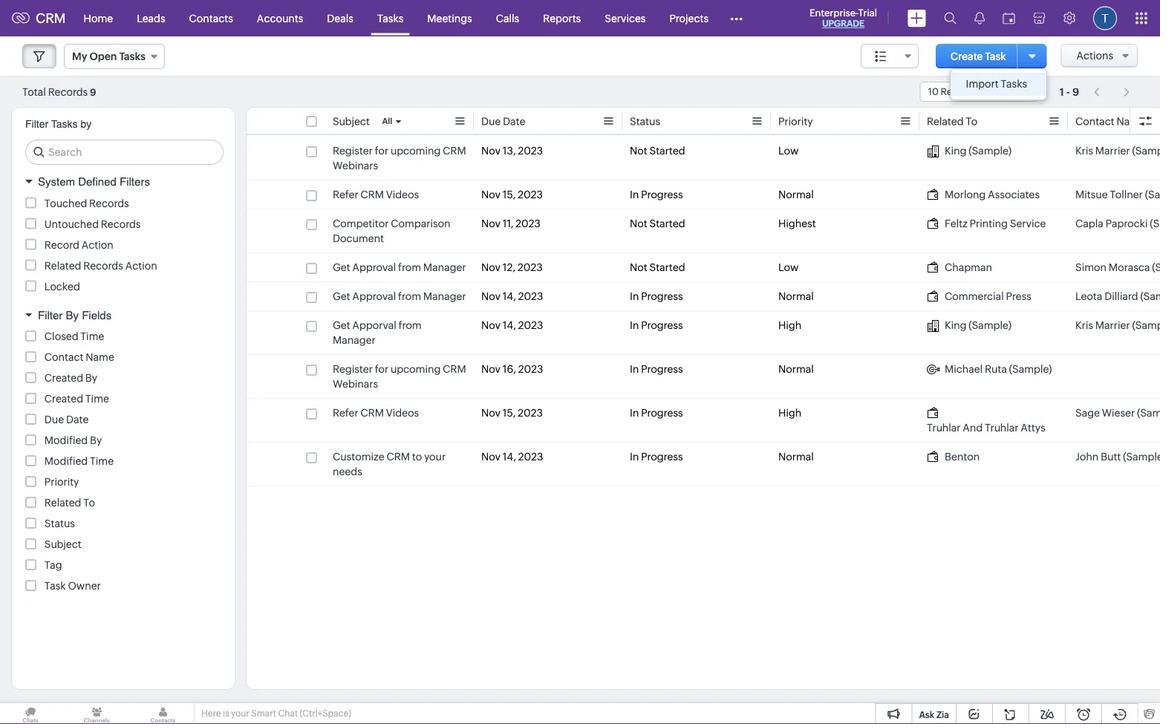 Task type: describe. For each thing, give the bounding box(es) containing it.
get approval from manager for nov 14, 2023
[[333, 291, 466, 302]]

morasca
[[1109, 262, 1151, 273]]

crm left home link
[[36, 11, 66, 26]]

upcoming for nov 13, 2023
[[391, 145, 441, 157]]

progress for truhlar
[[641, 407, 683, 419]]

Search text field
[[26, 140, 223, 164]]

0 vertical spatial related
[[927, 116, 964, 127]]

tasks inside field
[[119, 51, 146, 62]]

row group containing register for upcoming crm webinars
[[247, 137, 1161, 487]]

all
[[382, 117, 393, 126]]

chapman link
[[927, 260, 993, 275]]

register for nov 16, 2023
[[333, 363, 373, 375]]

get apporval from manager
[[333, 320, 422, 346]]

meetings link
[[416, 0, 484, 36]]

upcoming for nov 16, 2023
[[391, 363, 441, 375]]

nov 16, 2023
[[482, 363, 544, 375]]

capla
[[1076, 218, 1104, 230]]

(sample) for low
[[969, 145, 1012, 157]]

system defined filters
[[38, 175, 150, 188]]

dilliard
[[1105, 291, 1139, 302]]

(sam for sage wieser (sam
[[1138, 407, 1161, 419]]

king (sample) for high
[[945, 320, 1012, 331]]

10 Records Per Page field
[[920, 82, 1039, 102]]

0 vertical spatial action
[[81, 239, 113, 251]]

nov 13, 2023
[[482, 145, 543, 157]]

1 horizontal spatial due date
[[482, 116, 526, 127]]

channels image
[[66, 704, 127, 725]]

deals
[[327, 12, 354, 24]]

wieser
[[1103, 407, 1136, 419]]

needs
[[333, 466, 362, 478]]

by for filter
[[66, 309, 79, 322]]

size image
[[875, 50, 887, 63]]

filters
[[120, 175, 150, 188]]

nov for refer crm videos link for normal
[[482, 189, 501, 201]]

nov for nov 16, 2023 register for upcoming crm webinars link
[[482, 363, 501, 375]]

1 vertical spatial due date
[[44, 414, 89, 426]]

1 horizontal spatial priority
[[779, 116, 813, 127]]

record action
[[44, 239, 113, 251]]

record
[[44, 239, 79, 251]]

upgrade
[[823, 19, 865, 29]]

here is your smart chat (ctrl+space)
[[201, 709, 351, 719]]

my
[[72, 51, 87, 62]]

started for nov 13, 2023
[[650, 145, 686, 157]]

create menu element
[[899, 0, 936, 36]]

0 horizontal spatial due
[[44, 414, 64, 426]]

kris marrier (samp link for low
[[1076, 143, 1161, 158]]

michael ruta (sample) link
[[927, 362, 1053, 377]]

9 for 1 - 9
[[1073, 86, 1080, 98]]

9 for total records 9
[[90, 87, 96, 98]]

commercial
[[945, 291, 1004, 302]]

2023 for get apporval from manager link
[[518, 320, 543, 331]]

0 horizontal spatial status
[[44, 518, 75, 530]]

nov for get approval from manager link associated with nov 14, 2023
[[482, 291, 501, 302]]

0 horizontal spatial date
[[66, 414, 89, 426]]

created time
[[44, 393, 109, 405]]

refer for normal
[[333, 189, 359, 201]]

manager for low
[[424, 262, 466, 273]]

nov 11, 2023
[[482, 218, 541, 230]]

register for nov 13, 2023
[[333, 145, 373, 157]]

refer for high
[[333, 407, 359, 419]]

projects
[[670, 12, 709, 24]]

services link
[[593, 0, 658, 36]]

by
[[81, 118, 92, 130]]

mitsue
[[1076, 189, 1108, 201]]

(samp for low
[[1133, 145, 1161, 157]]

import
[[966, 78, 999, 90]]

feltz printing service
[[945, 218, 1047, 230]]

capla paprocki (sa link
[[1076, 216, 1161, 231]]

register for upcoming crm webinars link for nov 13, 2023
[[333, 143, 467, 173]]

related records action
[[44, 260, 157, 272]]

(sample
[[1124, 451, 1161, 463]]

competitor
[[333, 218, 389, 230]]

records for related
[[83, 260, 123, 272]]

refer crm videos link for normal
[[333, 187, 419, 202]]

manager for normal
[[424, 291, 466, 302]]

1 vertical spatial your
[[231, 709, 250, 719]]

in progress for commercial
[[630, 291, 683, 302]]

approval for nov 12, 2023
[[353, 262, 396, 273]]

king (sample) for low
[[945, 145, 1012, 157]]

0 horizontal spatial name
[[86, 352, 114, 363]]

0 vertical spatial date
[[503, 116, 526, 127]]

nov for get apporval from manager link
[[482, 320, 501, 331]]

created by
[[44, 372, 97, 384]]

leota
[[1076, 291, 1103, 302]]

approval for nov 14, 2023
[[353, 291, 396, 302]]

contacts
[[189, 12, 233, 24]]

in for truhlar
[[630, 407, 639, 419]]

deals link
[[315, 0, 366, 36]]

create task
[[951, 50, 1007, 62]]

kris marrier (samp for high
[[1076, 320, 1161, 331]]

task owner
[[44, 580, 101, 592]]

in progress for king
[[630, 320, 683, 331]]

(sa for mitsue tollner (sa
[[1146, 189, 1161, 201]]

high for truhlar and truhlar attys
[[779, 407, 802, 419]]

actions
[[1077, 50, 1114, 62]]

tasks link
[[366, 0, 416, 36]]

(s
[[1153, 262, 1161, 273]]

attys
[[1021, 422, 1046, 434]]

press
[[1007, 291, 1032, 302]]

tag
[[44, 560, 62, 571]]

from for normal
[[398, 291, 421, 302]]

highest
[[779, 218, 816, 230]]

signals image
[[975, 12, 985, 25]]

register for upcoming crm webinars link for nov 16, 2023
[[333, 362, 467, 392]]

not for nov 11, 2023
[[630, 218, 648, 230]]

My Open Tasks field
[[64, 44, 165, 69]]

marrier for high
[[1096, 320, 1131, 331]]

0 vertical spatial related to
[[927, 116, 978, 127]]

filter by fields
[[38, 309, 112, 322]]

15, for high
[[503, 407, 516, 419]]

touched records
[[44, 197, 129, 209]]

from for low
[[398, 262, 421, 273]]

associates
[[988, 189, 1040, 201]]

untouched
[[44, 218, 99, 230]]

records for untouched
[[101, 218, 141, 230]]

simon morasca (s link
[[1076, 260, 1161, 275]]

capla paprocki (sa
[[1076, 218, 1161, 230]]

normal for commercial
[[779, 291, 814, 302]]

2 truhlar from the left
[[985, 422, 1019, 434]]

chat
[[278, 709, 298, 719]]

nov for high's refer crm videos link
[[482, 407, 501, 419]]

chapman
[[945, 262, 993, 273]]

in progress for truhlar
[[630, 407, 683, 419]]

6 in progress from the top
[[630, 451, 683, 463]]

ask zia
[[920, 710, 950, 720]]

webinars for nov 16, 2023
[[333, 378, 378, 390]]

enterprise-trial upgrade
[[810, 7, 878, 29]]

enterprise-
[[810, 7, 859, 18]]

tasks right deals
[[377, 12, 404, 24]]

not started for nov 11, 2023
[[630, 218, 686, 230]]

apporval
[[353, 320, 397, 331]]

task inside create task 'button'
[[986, 50, 1007, 62]]

Other Modules field
[[721, 6, 753, 30]]

from for high
[[399, 320, 422, 331]]

1 vertical spatial related to
[[44, 497, 95, 509]]

king (sample) link for low
[[927, 143, 1012, 158]]

4 normal from the top
[[779, 451, 814, 463]]

modified by
[[44, 435, 102, 447]]

refer crm videos for normal
[[333, 189, 419, 201]]

simon morasca (s
[[1076, 262, 1161, 273]]

get approval from manager for nov 12, 2023
[[333, 262, 466, 273]]

john butt (sample link
[[1076, 450, 1161, 464]]

1 vertical spatial task
[[44, 580, 66, 592]]

videos for high
[[386, 407, 419, 419]]

open
[[90, 51, 117, 62]]

2 vertical spatial related
[[44, 497, 81, 509]]

get approval from manager link for nov 14, 2023
[[333, 289, 466, 304]]

2 vertical spatial (sample)
[[1010, 363, 1053, 375]]

sage wieser (sam
[[1076, 407, 1161, 419]]

crm inside customize crm to your needs
[[387, 451, 410, 463]]

is
[[223, 709, 229, 719]]

meetings
[[428, 12, 472, 24]]

2023 for customize crm to your needs link
[[518, 451, 543, 463]]

touched
[[44, 197, 87, 209]]

crm up customize
[[361, 407, 384, 419]]

(ctrl+space)
[[300, 709, 351, 719]]

by for created
[[85, 372, 97, 384]]

nov 12, 2023
[[482, 262, 543, 273]]

in for commercial
[[630, 291, 639, 302]]

trial
[[859, 7, 878, 18]]

profile image
[[1094, 6, 1118, 30]]

printing
[[970, 218, 1008, 230]]

customize crm to your needs link
[[333, 450, 467, 479]]

calls
[[496, 12, 520, 24]]

document
[[333, 233, 384, 244]]

records for 10
[[941, 86, 978, 97]]

search element
[[936, 0, 966, 36]]

sage wieser (sam link
[[1076, 406, 1161, 421]]

1 vertical spatial subject
[[44, 539, 81, 551]]

crm link
[[12, 11, 66, 26]]

1 vertical spatial related
[[44, 260, 81, 272]]

crm left '13,' at the top left of page
[[443, 145, 466, 157]]

nov 15, 2023 for normal
[[482, 189, 543, 201]]

1 horizontal spatial subject
[[333, 116, 370, 127]]

1 horizontal spatial to
[[966, 116, 978, 127]]

low for chapman
[[779, 262, 799, 273]]

contacts link
[[177, 0, 245, 36]]

competitor comparison document link
[[333, 216, 467, 246]]

6 progress from the top
[[641, 451, 683, 463]]

11,
[[503, 218, 514, 230]]



Task type: locate. For each thing, give the bounding box(es) containing it.
3 progress from the top
[[641, 320, 683, 331]]

0 vertical spatial (sa
[[1146, 189, 1161, 201]]

home
[[84, 12, 113, 24]]

time for modified time
[[90, 456, 114, 467]]

1 horizontal spatial task
[[986, 50, 1007, 62]]

1 vertical spatial get approval from manager link
[[333, 289, 466, 304]]

nov left 11,
[[482, 218, 501, 230]]

high
[[779, 320, 802, 331], [779, 407, 802, 419]]

created for created by
[[44, 372, 83, 384]]

16,
[[503, 363, 516, 375]]

manager up get apporval from manager link
[[424, 291, 466, 302]]

records inside field
[[941, 86, 978, 97]]

0 vertical spatial webinars
[[333, 160, 378, 172]]

1 horizontal spatial 9
[[1073, 86, 1080, 98]]

nov 15, 2023 up the nov 11, 2023
[[482, 189, 543, 201]]

1 from from the top
[[398, 262, 421, 273]]

0 horizontal spatial 9
[[90, 87, 96, 98]]

tasks right per
[[1001, 78, 1028, 90]]

2 get from the top
[[333, 291, 350, 302]]

mitsue tollner (sa
[[1076, 189, 1161, 201]]

low up highest
[[779, 145, 799, 157]]

contact name down the closed time
[[44, 352, 114, 363]]

register for upcoming crm webinars down all
[[333, 145, 466, 172]]

your inside customize crm to your needs
[[424, 451, 446, 463]]

get approval from manager up get apporval from manager link
[[333, 291, 466, 302]]

(samp for high
[[1133, 320, 1161, 331]]

records right 10
[[941, 86, 978, 97]]

1 high from the top
[[779, 320, 802, 331]]

2 nov 15, 2023 from the top
[[482, 407, 543, 419]]

crm
[[36, 11, 66, 26], [443, 145, 466, 157], [361, 189, 384, 201], [443, 363, 466, 375], [361, 407, 384, 419], [387, 451, 410, 463]]

commercial press link
[[927, 289, 1032, 304]]

reports link
[[532, 0, 593, 36]]

None field
[[861, 44, 919, 68]]

records for touched
[[89, 197, 129, 209]]

(sa inside capla paprocki (sa link
[[1151, 218, 1161, 230]]

get approval from manager
[[333, 262, 466, 273], [333, 291, 466, 302]]

0 vertical spatial to
[[966, 116, 978, 127]]

0 vertical spatial marrier
[[1096, 145, 1131, 157]]

in progress for morlong
[[630, 189, 683, 201]]

2 register from the top
[[333, 363, 373, 375]]

0 horizontal spatial to
[[83, 497, 95, 509]]

0 horizontal spatial subject
[[44, 539, 81, 551]]

0 vertical spatial contact
[[1076, 116, 1115, 127]]

kris for high
[[1076, 320, 1094, 331]]

get up get apporval from manager at the top left
[[333, 291, 350, 302]]

1 nov from the top
[[482, 145, 501, 157]]

1 vertical spatial started
[[650, 218, 686, 230]]

0 vertical spatial videos
[[386, 189, 419, 201]]

create task button
[[936, 44, 1022, 68]]

progress
[[641, 189, 683, 201], [641, 291, 683, 302], [641, 320, 683, 331], [641, 363, 683, 375], [641, 407, 683, 419], [641, 451, 683, 463]]

0 vertical spatial manager
[[424, 262, 466, 273]]

kris down leota
[[1076, 320, 1094, 331]]

1 vertical spatial (sam
[[1138, 407, 1161, 419]]

not started for nov 13, 2023
[[630, 145, 686, 157]]

refer crm videos link up competitor
[[333, 187, 419, 202]]

in for morlong
[[630, 189, 639, 201]]

kris marrier (samp link up mitsue tollner (sa link
[[1076, 143, 1161, 158]]

feltz printing service link
[[927, 216, 1047, 231]]

8 nov from the top
[[482, 407, 501, 419]]

benton
[[945, 451, 980, 463]]

to down 10 records per page
[[966, 116, 978, 127]]

refer crm videos link for high
[[333, 406, 419, 421]]

15, down 16,
[[503, 407, 516, 419]]

get inside get apporval from manager
[[333, 320, 350, 331]]

0 vertical spatial priority
[[779, 116, 813, 127]]

0 vertical spatial name
[[1117, 116, 1146, 127]]

action up filter by fields dropdown button
[[125, 260, 157, 272]]

0 vertical spatial contact name
[[1076, 116, 1146, 127]]

from down the competitor comparison document link
[[398, 262, 421, 273]]

upcoming
[[391, 145, 441, 157], [391, 363, 441, 375]]

1 vertical spatial approval
[[353, 291, 396, 302]]

1 not from the top
[[630, 145, 648, 157]]

2 vertical spatial not
[[630, 262, 648, 273]]

0 vertical spatial due
[[482, 116, 501, 127]]

priority
[[779, 116, 813, 127], [44, 476, 79, 488]]

records up filter tasks by
[[48, 86, 88, 98]]

nov 14, 2023 for get approval from manager
[[482, 291, 543, 302]]

3 not started from the top
[[630, 262, 686, 273]]

upcoming down get apporval from manager link
[[391, 363, 441, 375]]

truhlar left and
[[927, 422, 961, 434]]

13,
[[503, 145, 516, 157]]

1 vertical spatial kris marrier (samp
[[1076, 320, 1161, 331]]

(sample) right ruta at the right bottom
[[1010, 363, 1053, 375]]

2 register for upcoming crm webinars link from the top
[[333, 362, 467, 392]]

5 progress from the top
[[641, 407, 683, 419]]

in for michael
[[630, 363, 639, 375]]

by inside dropdown button
[[66, 309, 79, 322]]

signals element
[[966, 0, 994, 36]]

date
[[503, 116, 526, 127], [66, 414, 89, 426]]

1 vertical spatial to
[[83, 497, 95, 509]]

tollner
[[1111, 189, 1144, 201]]

kris
[[1076, 145, 1094, 157], [1076, 320, 1094, 331]]

leota dilliard (sam link
[[1076, 289, 1161, 304]]

2 vertical spatial nov 14, 2023
[[482, 451, 543, 463]]

2 refer from the top
[[333, 407, 359, 419]]

14, for get apporval from manager
[[503, 320, 516, 331]]

15, up 11,
[[503, 189, 516, 201]]

1 marrier from the top
[[1096, 145, 1131, 157]]

(samp down dilliard
[[1133, 320, 1161, 331]]

0 horizontal spatial priority
[[44, 476, 79, 488]]

date down the created time
[[66, 414, 89, 426]]

row group
[[247, 137, 1161, 487]]

1 horizontal spatial contact name
[[1076, 116, 1146, 127]]

for
[[375, 145, 389, 157], [375, 363, 389, 375]]

to
[[966, 116, 978, 127], [83, 497, 95, 509]]

1 get approval from manager from the top
[[333, 262, 466, 273]]

progress for michael
[[641, 363, 683, 375]]

4 in progress from the top
[[630, 363, 683, 375]]

3 from from the top
[[399, 320, 422, 331]]

2 kris marrier (samp from the top
[[1076, 320, 1161, 331]]

progress for commercial
[[641, 291, 683, 302]]

2 nov from the top
[[482, 189, 501, 201]]

5 nov from the top
[[482, 291, 501, 302]]

1 14, from the top
[[503, 291, 516, 302]]

0 horizontal spatial due date
[[44, 414, 89, 426]]

1 created from the top
[[44, 372, 83, 384]]

2023
[[518, 145, 543, 157], [518, 189, 543, 201], [516, 218, 541, 230], [518, 262, 543, 273], [518, 291, 543, 302], [518, 320, 543, 331], [519, 363, 544, 375], [518, 407, 543, 419], [518, 451, 543, 463]]

1 for from the top
[[375, 145, 389, 157]]

1 kris marrier (samp link from the top
[[1076, 143, 1161, 158]]

for down get apporval from manager at the top left
[[375, 363, 389, 375]]

manager for high
[[333, 334, 376, 346]]

register for upcoming crm webinars down get apporval from manager link
[[333, 363, 466, 390]]

truhlar and truhlar attys link
[[927, 406, 1061, 435]]

9 nov from the top
[[482, 451, 501, 463]]

chats image
[[0, 704, 61, 725]]

related down 10
[[927, 116, 964, 127]]

king (sample)
[[945, 145, 1012, 157], [945, 320, 1012, 331]]

for for nov 13, 2023
[[375, 145, 389, 157]]

0 vertical spatial high
[[779, 320, 802, 331]]

0 vertical spatial register for upcoming crm webinars link
[[333, 143, 467, 173]]

1 kris marrier (samp from the top
[[1076, 145, 1161, 157]]

0 vertical spatial nov 14, 2023
[[482, 291, 543, 302]]

simon
[[1076, 262, 1107, 273]]

approval down document
[[353, 262, 396, 273]]

upcoming down all
[[391, 145, 441, 157]]

2 vertical spatial get
[[333, 320, 350, 331]]

tasks left by
[[51, 118, 78, 130]]

3 nov from the top
[[482, 218, 501, 230]]

normal for morlong
[[779, 189, 814, 201]]

3 nov 14, 2023 from the top
[[482, 451, 543, 463]]

kris marrier (samp down leota dilliard (sam
[[1076, 320, 1161, 331]]

get for low
[[333, 262, 350, 273]]

1 kris from the top
[[1076, 145, 1094, 157]]

contact name down 1 - 9
[[1076, 116, 1146, 127]]

2 vertical spatial time
[[90, 456, 114, 467]]

2 vertical spatial 14,
[[503, 451, 516, 463]]

2 upcoming from the top
[[391, 363, 441, 375]]

modified time
[[44, 456, 114, 467]]

filter inside dropdown button
[[38, 309, 63, 322]]

5 in from the top
[[630, 407, 639, 419]]

0 vertical spatial not started
[[630, 145, 686, 157]]

refer crm videos
[[333, 189, 419, 201], [333, 407, 419, 419]]

1 vertical spatial modified
[[44, 456, 88, 467]]

1 vertical spatial filter
[[38, 309, 63, 322]]

normal for michael
[[779, 363, 814, 375]]

low for king (sample)
[[779, 145, 799, 157]]

related to
[[927, 116, 978, 127], [44, 497, 95, 509]]

1 vertical spatial webinars
[[333, 378, 378, 390]]

projects link
[[658, 0, 721, 36]]

create menu image
[[908, 9, 927, 27]]

0 horizontal spatial your
[[231, 709, 250, 719]]

0 vertical spatial by
[[66, 309, 79, 322]]

2 approval from the top
[[353, 291, 396, 302]]

records down the record action on the top of page
[[83, 260, 123, 272]]

get approval from manager down the competitor comparison document link
[[333, 262, 466, 273]]

ask
[[920, 710, 935, 720]]

kris for low
[[1076, 145, 1094, 157]]

1 vertical spatial refer crm videos
[[333, 407, 419, 419]]

2 kris from the top
[[1076, 320, 1094, 331]]

14, for customize crm to your needs
[[503, 451, 516, 463]]

nov for customize crm to your needs link
[[482, 451, 501, 463]]

0 vertical spatial created
[[44, 372, 83, 384]]

subject
[[333, 116, 370, 127], [44, 539, 81, 551]]

3 started from the top
[[650, 262, 686, 273]]

0 vertical spatial refer
[[333, 189, 359, 201]]

1 refer crm videos link from the top
[[333, 187, 419, 202]]

modified up modified time
[[44, 435, 88, 447]]

3 14, from the top
[[503, 451, 516, 463]]

mitsue tollner (sa link
[[1076, 187, 1161, 202]]

(sa inside mitsue tollner (sa link
[[1146, 189, 1161, 201]]

paprocki
[[1106, 218, 1148, 230]]

1 vertical spatial kris marrier (samp link
[[1076, 318, 1161, 333]]

14, for get approval from manager
[[503, 291, 516, 302]]

0 vertical spatial (sam
[[1141, 291, 1161, 302]]

1 vertical spatial high
[[779, 407, 802, 419]]

1 vertical spatial (samp
[[1133, 320, 1161, 331]]

tasks
[[377, 12, 404, 24], [119, 51, 146, 62], [1001, 78, 1028, 90], [51, 118, 78, 130]]

1 register for upcoming crm webinars link from the top
[[333, 143, 467, 173]]

search image
[[945, 12, 957, 25]]

subject left all
[[333, 116, 370, 127]]

get for normal
[[333, 291, 350, 302]]

1 modified from the top
[[44, 435, 88, 447]]

2 refer crm videos link from the top
[[333, 406, 419, 421]]

register for upcoming crm webinars for nov 16, 2023
[[333, 363, 466, 390]]

0 vertical spatial due date
[[482, 116, 526, 127]]

1 vertical spatial (sa
[[1151, 218, 1161, 230]]

related down modified time
[[44, 497, 81, 509]]

get down document
[[333, 262, 350, 273]]

action up related records action
[[81, 239, 113, 251]]

0 vertical spatial king (sample) link
[[927, 143, 1012, 158]]

1 not started from the top
[[630, 145, 686, 157]]

king (sample) down commercial press link
[[945, 320, 1012, 331]]

1 vertical spatial refer crm videos link
[[333, 406, 419, 421]]

calls link
[[484, 0, 532, 36]]

approval up apporval
[[353, 291, 396, 302]]

2 normal from the top
[[779, 291, 814, 302]]

leads link
[[125, 0, 177, 36]]

1 register from the top
[[333, 145, 373, 157]]

closed
[[44, 331, 78, 343]]

(sam right dilliard
[[1141, 291, 1161, 302]]

leota dilliard (sam
[[1076, 291, 1161, 302]]

1 in progress from the top
[[630, 189, 683, 201]]

2 get approval from manager from the top
[[333, 291, 466, 302]]

0 vertical spatial nov 15, 2023
[[482, 189, 543, 201]]

3 normal from the top
[[779, 363, 814, 375]]

your right is
[[231, 709, 250, 719]]

reports
[[543, 12, 581, 24]]

1 vertical spatial king (sample)
[[945, 320, 1012, 331]]

2 videos from the top
[[386, 407, 419, 419]]

nov left 16,
[[482, 363, 501, 375]]

1 vertical spatial date
[[66, 414, 89, 426]]

1 horizontal spatial contact
[[1076, 116, 1115, 127]]

total
[[22, 86, 46, 98]]

1 vertical spatial created
[[44, 393, 83, 405]]

0 horizontal spatial contact name
[[44, 352, 114, 363]]

morlong
[[945, 189, 986, 201]]

1 vertical spatial name
[[86, 352, 114, 363]]

not started for nov 12, 2023
[[630, 262, 686, 273]]

1 get from the top
[[333, 262, 350, 273]]

2 started from the top
[[650, 218, 686, 230]]

2 king (sample) link from the top
[[927, 318, 1012, 333]]

2023 for get approval from manager link corresponding to nov 12, 2023
[[518, 262, 543, 273]]

your right the to
[[424, 451, 446, 463]]

refer crm videos for high
[[333, 407, 419, 419]]

marrier for low
[[1096, 145, 1131, 157]]

due up nov 13, 2023
[[482, 116, 501, 127]]

time down created by
[[85, 393, 109, 405]]

status
[[630, 116, 661, 127], [44, 518, 75, 530]]

1 vertical spatial for
[[375, 363, 389, 375]]

3 in from the top
[[630, 320, 639, 331]]

modified
[[44, 435, 88, 447], [44, 456, 88, 467]]

1 vertical spatial register for upcoming crm webinars link
[[333, 362, 467, 392]]

0 vertical spatial from
[[398, 262, 421, 273]]

2023 for the competitor comparison document link
[[516, 218, 541, 230]]

profile element
[[1085, 0, 1127, 36]]

2 low from the top
[[779, 262, 799, 273]]

4 progress from the top
[[641, 363, 683, 375]]

4 in from the top
[[630, 363, 639, 375]]

0 vertical spatial not
[[630, 145, 648, 157]]

0 vertical spatial 14,
[[503, 291, 516, 302]]

1 vertical spatial time
[[85, 393, 109, 405]]

marrier
[[1096, 145, 1131, 157], [1096, 320, 1131, 331]]

register for upcoming crm webinars link down all
[[333, 143, 467, 173]]

2 in from the top
[[630, 291, 639, 302]]

in for king
[[630, 320, 639, 331]]

marrier up mitsue tollner (sa link
[[1096, 145, 1131, 157]]

manager inside get apporval from manager
[[333, 334, 376, 346]]

2 14, from the top
[[503, 320, 516, 331]]

1 progress from the top
[[641, 189, 683, 201]]

1 normal from the top
[[779, 189, 814, 201]]

from inside get apporval from manager
[[399, 320, 422, 331]]

nov right the to
[[482, 451, 501, 463]]

to
[[412, 451, 422, 463]]

untouched records
[[44, 218, 141, 230]]

(sample) down the commercial press
[[969, 320, 1012, 331]]

1 vertical spatial (sample)
[[969, 320, 1012, 331]]

videos up the to
[[386, 407, 419, 419]]

2 progress from the top
[[641, 291, 683, 302]]

benton link
[[927, 450, 980, 464]]

calendar image
[[1003, 12, 1016, 24]]

2023 for get approval from manager link associated with nov 14, 2023
[[518, 291, 543, 302]]

1 (samp from the top
[[1133, 145, 1161, 157]]

manager down apporval
[[333, 334, 376, 346]]

0 vertical spatial for
[[375, 145, 389, 157]]

0 vertical spatial status
[[630, 116, 661, 127]]

records
[[48, 86, 88, 98], [941, 86, 978, 97], [89, 197, 129, 209], [101, 218, 141, 230], [83, 260, 123, 272]]

register for upcoming crm webinars link down get apporval from manager link
[[333, 362, 467, 392]]

1 vertical spatial 14,
[[503, 320, 516, 331]]

2 from from the top
[[398, 291, 421, 302]]

nov for the competitor comparison document link
[[482, 218, 501, 230]]

2 webinars from the top
[[333, 378, 378, 390]]

sage
[[1076, 407, 1101, 419]]

0 vertical spatial filter
[[25, 118, 48, 130]]

9 up by
[[90, 87, 96, 98]]

refer up competitor
[[333, 189, 359, 201]]

0 horizontal spatial action
[[81, 239, 113, 251]]

0 vertical spatial get
[[333, 262, 350, 273]]

2 in progress from the top
[[630, 291, 683, 302]]

1 vertical spatial refer
[[333, 407, 359, 419]]

name down the closed time
[[86, 352, 114, 363]]

(sample) for high
[[969, 320, 1012, 331]]

kris marrier (samp link
[[1076, 143, 1161, 158], [1076, 318, 1161, 333]]

filter up closed
[[38, 309, 63, 322]]

2 nov 14, 2023 from the top
[[482, 320, 543, 331]]

related up locked
[[44, 260, 81, 272]]

1 get approval from manager link from the top
[[333, 260, 466, 275]]

kris marrier (samp up mitsue tollner (sa link
[[1076, 145, 1161, 157]]

progress for king
[[641, 320, 683, 331]]

1 approval from the top
[[353, 262, 396, 273]]

2 king from the top
[[945, 320, 967, 331]]

nov up the nov 11, 2023
[[482, 189, 501, 201]]

2023 for refer crm videos link for normal
[[518, 189, 543, 201]]

filter by fields button
[[12, 302, 235, 328]]

refer up customize
[[333, 407, 359, 419]]

nov 14, 2023 for customize crm to your needs
[[482, 451, 543, 463]]

crm left 16,
[[443, 363, 466, 375]]

2 not from the top
[[630, 218, 648, 230]]

nov 14, 2023
[[482, 291, 543, 302], [482, 320, 543, 331], [482, 451, 543, 463]]

king down commercial
[[945, 320, 967, 331]]

0 horizontal spatial contact
[[44, 352, 84, 363]]

2 king (sample) from the top
[[945, 320, 1012, 331]]

navigation
[[1087, 81, 1138, 103]]

1 horizontal spatial action
[[125, 260, 157, 272]]

1 vertical spatial manager
[[424, 291, 466, 302]]

0 vertical spatial upcoming
[[391, 145, 441, 157]]

king up morlong
[[945, 145, 967, 157]]

my open tasks
[[72, 51, 146, 62]]

started for nov 11, 2023
[[650, 218, 686, 230]]

by up the closed time
[[66, 309, 79, 322]]

videos up comparison
[[386, 189, 419, 201]]

per
[[980, 86, 995, 97]]

1 king from the top
[[945, 145, 967, 157]]

12,
[[503, 262, 516, 273]]

get apporval from manager link
[[333, 318, 467, 348]]

king (sample) link up morlong
[[927, 143, 1012, 158]]

king for high
[[945, 320, 967, 331]]

contacts image
[[133, 704, 194, 725]]

filter for filter tasks by
[[25, 118, 48, 130]]

1 horizontal spatial related to
[[927, 116, 978, 127]]

1 vertical spatial videos
[[386, 407, 419, 419]]

5 in progress from the top
[[630, 407, 683, 419]]

0 vertical spatial kris marrier (samp
[[1076, 145, 1161, 157]]

nov 15, 2023 down nov 16, 2023
[[482, 407, 543, 419]]

3 get from the top
[[333, 320, 350, 331]]

2 high from the top
[[779, 407, 802, 419]]

king
[[945, 145, 967, 157], [945, 320, 967, 331]]

by up modified time
[[90, 435, 102, 447]]

michael ruta (sample)
[[945, 363, 1053, 375]]

owner
[[68, 580, 101, 592]]

nov for get approval from manager link corresponding to nov 12, 2023
[[482, 262, 501, 273]]

15, for normal
[[503, 189, 516, 201]]

high for king (sample)
[[779, 320, 802, 331]]

(sam right wieser
[[1138, 407, 1161, 419]]

modified for modified by
[[44, 435, 88, 447]]

3 in progress from the top
[[630, 320, 683, 331]]

1 started from the top
[[650, 145, 686, 157]]

(sa right tollner
[[1146, 189, 1161, 201]]

total records 9
[[22, 86, 96, 98]]

filter for filter by fields
[[38, 309, 63, 322]]

1 vertical spatial get approval from manager
[[333, 291, 466, 302]]

1 nov 14, 2023 from the top
[[482, 291, 543, 302]]

1 vertical spatial action
[[125, 260, 157, 272]]

1 15, from the top
[[503, 189, 516, 201]]

1
[[1060, 86, 1065, 98]]

0 vertical spatial subject
[[333, 116, 370, 127]]

get approval from manager link
[[333, 260, 466, 275], [333, 289, 466, 304]]

tasks right open
[[119, 51, 146, 62]]

time for closed time
[[81, 331, 104, 343]]

(sa for capla paprocki (sa
[[1151, 218, 1161, 230]]

9
[[1073, 86, 1080, 98], [90, 87, 96, 98]]

date up nov 13, 2023
[[503, 116, 526, 127]]

2 15, from the top
[[503, 407, 516, 419]]

6 in from the top
[[630, 451, 639, 463]]

progress for morlong
[[641, 189, 683, 201]]

2023 for high's refer crm videos link
[[518, 407, 543, 419]]

records down 'defined'
[[89, 197, 129, 209]]

created for created time
[[44, 393, 83, 405]]

(sample)
[[969, 145, 1012, 157], [969, 320, 1012, 331], [1010, 363, 1053, 375]]

0 vertical spatial register for upcoming crm webinars
[[333, 145, 466, 172]]

10 records per page
[[929, 86, 1019, 97]]

customize
[[333, 451, 385, 463]]

get for high
[[333, 320, 350, 331]]

morlong associates
[[945, 189, 1040, 201]]

videos for normal
[[386, 189, 419, 201]]

truhlar and truhlar attys
[[927, 422, 1046, 434]]

nov down nov 12, 2023
[[482, 291, 501, 302]]

7 nov from the top
[[482, 363, 501, 375]]

6 nov from the top
[[482, 320, 501, 331]]

1 refer from the top
[[333, 189, 359, 201]]

2 marrier from the top
[[1096, 320, 1131, 331]]

kris marrier (samp for low
[[1076, 145, 1161, 157]]

task down tag
[[44, 580, 66, 592]]

1 king (sample) link from the top
[[927, 143, 1012, 158]]

modified down modified by
[[44, 456, 88, 467]]

1 vertical spatial upcoming
[[391, 363, 441, 375]]

kris marrier (samp link down leota dilliard (sam
[[1076, 318, 1161, 333]]

3 not from the top
[[630, 262, 648, 273]]

king for low
[[945, 145, 967, 157]]

9 inside "total records 9"
[[90, 87, 96, 98]]

records down touched records
[[101, 218, 141, 230]]

0 vertical spatial refer crm videos
[[333, 189, 419, 201]]

1 vertical spatial from
[[398, 291, 421, 302]]

0 vertical spatial low
[[779, 145, 799, 157]]

created
[[44, 372, 83, 384], [44, 393, 83, 405]]

crm left the to
[[387, 451, 410, 463]]

0 vertical spatial get approval from manager
[[333, 262, 466, 273]]

time for created time
[[85, 393, 109, 405]]

1 horizontal spatial name
[[1117, 116, 1146, 127]]

1 vertical spatial due
[[44, 414, 64, 426]]

2 for from the top
[[375, 363, 389, 375]]

1 horizontal spatial status
[[630, 116, 661, 127]]

time
[[81, 331, 104, 343], [85, 393, 109, 405], [90, 456, 114, 467]]

1 upcoming from the top
[[391, 145, 441, 157]]

started for nov 12, 2023
[[650, 262, 686, 273]]

get approval from manager link down the competitor comparison document link
[[333, 260, 466, 275]]

1 nov 15, 2023 from the top
[[482, 189, 543, 201]]

1 vertical spatial nov 14, 2023
[[482, 320, 543, 331]]

2 created from the top
[[44, 393, 83, 405]]

1 truhlar from the left
[[927, 422, 961, 434]]

videos
[[386, 189, 419, 201], [386, 407, 419, 419]]

4 nov from the top
[[482, 262, 501, 273]]

marrier down leota dilliard (sam
[[1096, 320, 1131, 331]]

nov 15, 2023 for high
[[482, 407, 543, 419]]

register for upcoming crm webinars for nov 13, 2023
[[333, 145, 466, 172]]

1 videos from the top
[[386, 189, 419, 201]]

1 vertical spatial contact name
[[44, 352, 114, 363]]

not for nov 13, 2023
[[630, 145, 648, 157]]

0 vertical spatial modified
[[44, 435, 88, 447]]

king (sample) link for high
[[927, 318, 1012, 333]]

2 get approval from manager link from the top
[[333, 289, 466, 304]]

2 kris marrier (samp link from the top
[[1076, 318, 1161, 333]]

modified for modified time
[[44, 456, 88, 467]]

crm up competitor
[[361, 189, 384, 201]]

accounts link
[[245, 0, 315, 36]]

in progress for michael
[[630, 363, 683, 375]]

(sample) up morlong associates on the right of page
[[969, 145, 1012, 157]]

webinars for nov 13, 2023
[[333, 160, 378, 172]]

register down get apporval from manager at the top left
[[333, 363, 373, 375]]

nov left '13,' at the top left of page
[[482, 145, 501, 157]]

contact
[[1076, 116, 1115, 127], [44, 352, 84, 363]]

created down created by
[[44, 393, 83, 405]]

king (sample) up morlong associates link
[[945, 145, 1012, 157]]

1 vertical spatial priority
[[44, 476, 79, 488]]

2 modified from the top
[[44, 456, 88, 467]]

to down modified time
[[83, 497, 95, 509]]

1 king (sample) from the top
[[945, 145, 1012, 157]]

by for modified
[[90, 435, 102, 447]]

webinars down get apporval from manager at the top left
[[333, 378, 378, 390]]

system
[[38, 175, 75, 188]]

fields
[[82, 309, 112, 322]]

records for total
[[48, 86, 88, 98]]

subject up tag
[[44, 539, 81, 551]]

2 register for upcoming crm webinars from the top
[[333, 363, 466, 390]]

register
[[333, 145, 373, 157], [333, 363, 373, 375]]

for down all
[[375, 145, 389, 157]]

michael
[[945, 363, 983, 375]]

by up the created time
[[85, 372, 97, 384]]

register up competitor
[[333, 145, 373, 157]]

nov down nov 16, 2023
[[482, 407, 501, 419]]

task
[[986, 50, 1007, 62], [44, 580, 66, 592]]

home link
[[72, 0, 125, 36]]

nov for register for upcoming crm webinars link related to nov 13, 2023
[[482, 145, 501, 157]]



Task type: vqa. For each thing, say whether or not it's contained in the screenshot.


